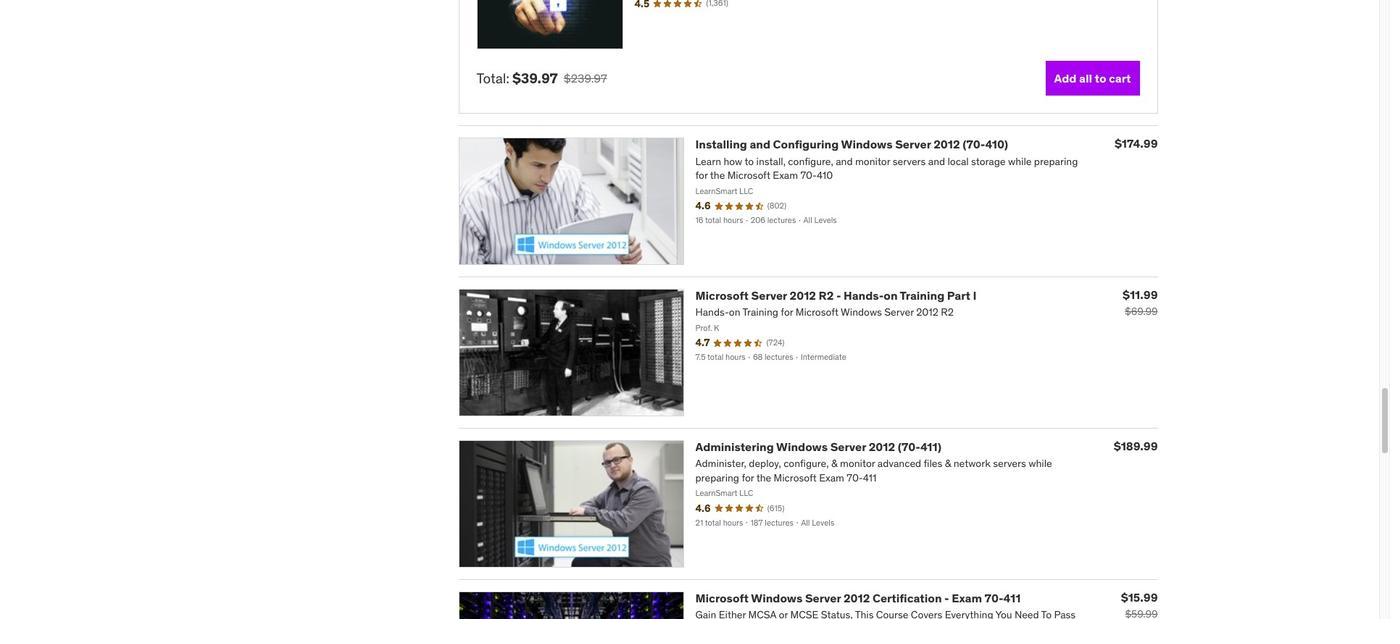 Task type: vqa. For each thing, say whether or not it's contained in the screenshot.
following
no



Task type: describe. For each thing, give the bounding box(es) containing it.
2012 left certification
[[844, 591, 870, 606]]

2012 left r2 on the top
[[790, 289, 816, 303]]

total:
[[477, 70, 509, 87]]

windows for certification
[[751, 591, 803, 606]]

410)
[[985, 137, 1008, 152]]

configuring
[[773, 137, 839, 152]]

to
[[1095, 71, 1106, 85]]

microsoft windows server 2012 certification - exam 70-411
[[695, 591, 1021, 606]]

microsoft windows server 2012 certification - exam 70-411 link
[[695, 591, 1021, 606]]

administering windows server 2012 (70-411)
[[695, 440, 942, 455]]

1361 reviews element
[[706, 0, 728, 9]]

70-
[[985, 591, 1003, 606]]

$15.99
[[1121, 591, 1158, 605]]

installing and configuring windows server 2012 (70-410) link
[[695, 137, 1008, 152]]

exam
[[952, 591, 982, 606]]

microsoft for microsoft server 2012 r2 - hands-on training part i
[[695, 289, 749, 303]]

411
[[1003, 591, 1021, 606]]

1 horizontal spatial (70-
[[963, 137, 985, 152]]

add all to cart button
[[1046, 61, 1140, 96]]

add
[[1054, 71, 1077, 85]]

certification
[[873, 591, 942, 606]]



Task type: locate. For each thing, give the bounding box(es) containing it.
$39.97
[[512, 70, 558, 87]]

1 vertical spatial (70-
[[898, 440, 920, 455]]

r2
[[819, 289, 834, 303]]

hands-
[[844, 289, 884, 303]]

0 vertical spatial microsoft
[[695, 289, 749, 303]]

$69.99
[[1125, 305, 1158, 318]]

cart
[[1109, 71, 1131, 85]]

$174.99
[[1115, 137, 1158, 151]]

1 vertical spatial windows
[[776, 440, 828, 455]]

2012
[[934, 137, 960, 152], [790, 289, 816, 303], [869, 440, 895, 455], [844, 591, 870, 606]]

administering windows server 2012 (70-411) link
[[695, 440, 942, 455]]

microsoft
[[695, 289, 749, 303], [695, 591, 749, 606]]

installing
[[695, 137, 747, 152]]

1 vertical spatial microsoft
[[695, 591, 749, 606]]

administering
[[695, 440, 774, 455]]

windows
[[841, 137, 893, 152], [776, 440, 828, 455], [751, 591, 803, 606]]

$11.99
[[1123, 288, 1158, 302]]

installing and configuring windows server 2012 (70-410)
[[695, 137, 1008, 152]]

$189.99
[[1114, 439, 1158, 454]]

on
[[884, 289, 898, 303]]

1 vertical spatial -
[[944, 591, 949, 606]]

$11.99 $69.99
[[1123, 288, 1158, 318]]

-
[[836, 289, 841, 303], [944, 591, 949, 606]]

(70-
[[963, 137, 985, 152], [898, 440, 920, 455]]

total: $39.97 $239.97
[[477, 70, 607, 87]]

2 vertical spatial windows
[[751, 591, 803, 606]]

training
[[900, 289, 945, 303]]

0 vertical spatial (70-
[[963, 137, 985, 152]]

microsoft server 2012 r2 - hands-on training part i link
[[695, 289, 977, 303]]

add all to cart
[[1054, 71, 1131, 85]]

$239.97
[[564, 71, 607, 86]]

0 horizontal spatial -
[[836, 289, 841, 303]]

1 microsoft from the top
[[695, 289, 749, 303]]

2 microsoft from the top
[[695, 591, 749, 606]]

1 horizontal spatial -
[[944, 591, 949, 606]]

- left exam
[[944, 591, 949, 606]]

- right r2 on the top
[[836, 289, 841, 303]]

part
[[947, 289, 970, 303]]

and
[[750, 137, 770, 152]]

server
[[895, 137, 931, 152], [751, 289, 787, 303], [830, 440, 866, 455], [805, 591, 841, 606]]

microsoft server 2012 r2 - hands-on training part i
[[695, 289, 977, 303]]

0 horizontal spatial (70-
[[898, 440, 920, 455]]

2012 left 411)
[[869, 440, 895, 455]]

windows for (70-
[[776, 440, 828, 455]]

microsoft for microsoft windows server 2012 certification - exam 70-411
[[695, 591, 749, 606]]

0 vertical spatial -
[[836, 289, 841, 303]]

all
[[1079, 71, 1092, 85]]

411)
[[920, 440, 942, 455]]

2012 left "410)"
[[934, 137, 960, 152]]

0 vertical spatial windows
[[841, 137, 893, 152]]

i
[[973, 289, 977, 303]]



